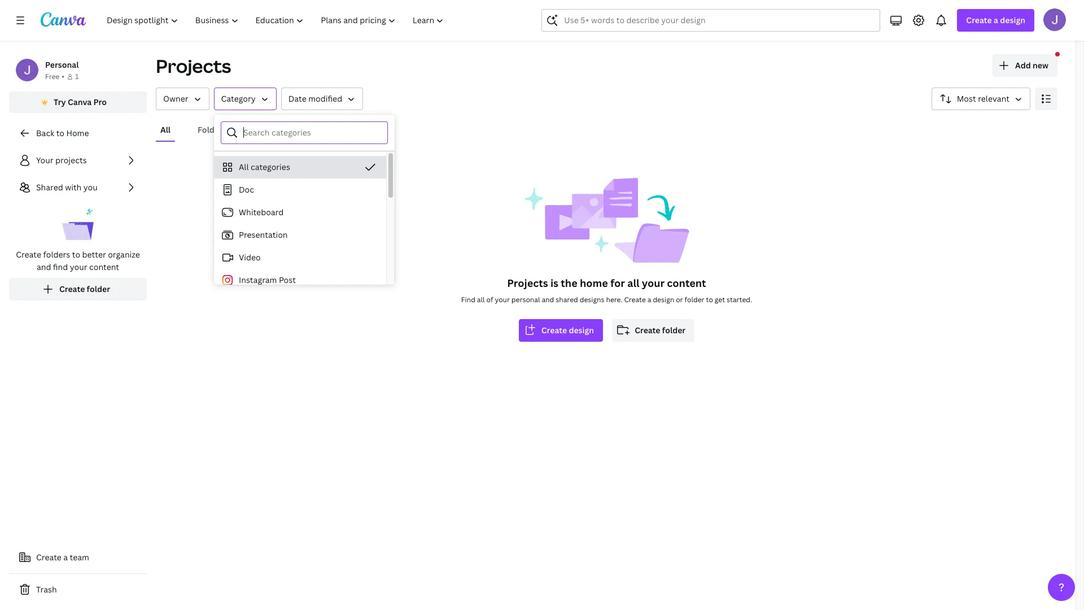 Task type: vqa. For each thing, say whether or not it's contained in the screenshot.
every in 'Make teaching and learning easy in every language. Feel confident communicating and instantly convert lessons and presentations to any preferred language, with over 100 to choose from.'
no



Task type: locate. For each thing, give the bounding box(es) containing it.
all categories button
[[214, 156, 386, 179]]

home
[[66, 128, 89, 138]]

to right back
[[56, 128, 64, 138]]

0 vertical spatial create folder
[[59, 284, 110, 294]]

1 vertical spatial and
[[542, 295, 554, 305]]

2 horizontal spatial a
[[994, 15, 999, 25]]

create
[[967, 15, 992, 25], [16, 249, 41, 260], [59, 284, 85, 294], [624, 295, 646, 305], [542, 325, 567, 336], [635, 325, 661, 336], [36, 552, 62, 563]]

0 vertical spatial and
[[37, 262, 51, 272]]

top level navigation element
[[99, 9, 454, 32]]

1 horizontal spatial all
[[239, 162, 249, 172]]

date
[[289, 93, 307, 104]]

1 vertical spatial create folder
[[635, 325, 686, 336]]

2 vertical spatial folder
[[663, 325, 686, 336]]

1
[[75, 72, 79, 81]]

video
[[239, 252, 261, 263]]

images button
[[306, 119, 343, 141]]

your right find
[[70, 262, 87, 272]]

presentation option
[[214, 224, 386, 246]]

get
[[715, 295, 725, 305]]

folders
[[198, 124, 227, 135]]

find
[[53, 262, 68, 272]]

all left the of
[[477, 295, 485, 305]]

projects up personal
[[508, 276, 548, 290]]

folder for bottom create folder button
[[663, 325, 686, 336]]

all inside button
[[160, 124, 171, 135]]

organize
[[108, 249, 140, 260]]

your right the of
[[495, 295, 510, 305]]

content down 'better'
[[89, 262, 119, 272]]

a left or
[[648, 295, 652, 305]]

create folders to better organize and find your content
[[16, 249, 140, 272]]

0 vertical spatial a
[[994, 15, 999, 25]]

folder down or
[[663, 325, 686, 336]]

the
[[561, 276, 578, 290]]

design
[[1001, 15, 1026, 25], [653, 295, 675, 305], [569, 325, 594, 336]]

create folder down create folders to better organize and find your content
[[59, 284, 110, 294]]

0 horizontal spatial to
[[56, 128, 64, 138]]

1 vertical spatial folder
[[685, 295, 705, 305]]

0 vertical spatial folder
[[87, 284, 110, 294]]

most relevant
[[957, 93, 1010, 104]]

0 vertical spatial projects
[[156, 54, 231, 78]]

1 vertical spatial your
[[642, 276, 665, 290]]

folder inside list
[[87, 284, 110, 294]]

1 vertical spatial design
[[653, 295, 675, 305]]

add new button
[[993, 54, 1058, 77]]

1 horizontal spatial create folder
[[635, 325, 686, 336]]

0 horizontal spatial all
[[477, 295, 485, 305]]

create folder button down find
[[9, 278, 147, 301]]

list box
[[214, 156, 386, 518]]

1 vertical spatial projects
[[508, 276, 548, 290]]

1 horizontal spatial design
[[653, 295, 675, 305]]

folder right or
[[685, 295, 705, 305]]

1 horizontal spatial projects
[[508, 276, 548, 290]]

jacob simon image
[[1044, 8, 1067, 31]]

and down the is
[[542, 295, 554, 305]]

a inside projects is the home for all your content find all of your personal and shared designs here. create a design or folder to get started.
[[648, 295, 652, 305]]

folder down 'better'
[[87, 284, 110, 294]]

home
[[580, 276, 608, 290]]

to left get
[[707, 295, 713, 305]]

2 horizontal spatial your
[[642, 276, 665, 290]]

folder for topmost create folder button
[[87, 284, 110, 294]]

1 vertical spatial content
[[667, 276, 707, 290]]

shared with you
[[36, 182, 98, 193]]

a inside button
[[63, 552, 68, 563]]

all
[[160, 124, 171, 135], [239, 162, 249, 172]]

1 vertical spatial a
[[648, 295, 652, 305]]

projects inside projects is the home for all your content find all of your personal and shared designs here. create a design or folder to get started.
[[508, 276, 548, 290]]

1 horizontal spatial content
[[667, 276, 707, 290]]

design down the designs
[[569, 325, 594, 336]]

projects up owner button
[[156, 54, 231, 78]]

add new
[[1016, 60, 1049, 71]]

whiteboard
[[239, 207, 284, 218]]

1 vertical spatial create folder button
[[612, 319, 695, 342]]

folders
[[43, 249, 70, 260]]

team
[[70, 552, 89, 563]]

post
[[279, 275, 296, 285]]

all for all categories
[[239, 162, 249, 172]]

create folder button
[[9, 278, 147, 301], [612, 319, 695, 342]]

your inside create folders to better organize and find your content
[[70, 262, 87, 272]]

to
[[56, 128, 64, 138], [72, 249, 80, 260], [707, 295, 713, 305]]

instagram post button
[[214, 269, 386, 292]]

a left team
[[63, 552, 68, 563]]

presentation button
[[214, 224, 386, 246]]

content
[[89, 262, 119, 272], [667, 276, 707, 290]]

0 horizontal spatial a
[[63, 552, 68, 563]]

whiteboard button
[[214, 201, 386, 224]]

Search search field
[[565, 10, 858, 31]]

2 vertical spatial a
[[63, 552, 68, 563]]

date modified
[[289, 93, 342, 104]]

1 vertical spatial to
[[72, 249, 80, 260]]

create a team button
[[9, 546, 147, 569]]

projects is the home for all your content find all of your personal and shared designs here. create a design or folder to get started.
[[461, 276, 753, 305]]

0 horizontal spatial projects
[[156, 54, 231, 78]]

folder
[[87, 284, 110, 294], [685, 295, 705, 305], [663, 325, 686, 336]]

free •
[[45, 72, 64, 81]]

is
[[551, 276, 559, 290]]

0 vertical spatial your
[[70, 262, 87, 272]]

design left jacob simon 'image'
[[1001, 15, 1026, 25]]

all up doc
[[239, 162, 249, 172]]

create folder button down or
[[612, 319, 695, 342]]

2 vertical spatial your
[[495, 295, 510, 305]]

and inside projects is the home for all your content find all of your personal and shared designs here. create a design or folder to get started.
[[542, 295, 554, 305]]

projects
[[55, 155, 87, 166]]

0 vertical spatial all
[[628, 276, 640, 290]]

shared
[[556, 295, 578, 305]]

your right for
[[642, 276, 665, 290]]

video option
[[214, 246, 386, 269]]

1 vertical spatial all
[[239, 162, 249, 172]]

0 horizontal spatial design
[[569, 325, 594, 336]]

to left 'better'
[[72, 249, 80, 260]]

trash
[[36, 584, 57, 595]]

create design
[[542, 325, 594, 336]]

and
[[37, 262, 51, 272], [542, 295, 554, 305]]

create folder
[[59, 284, 110, 294], [635, 325, 686, 336]]

2 horizontal spatial to
[[707, 295, 713, 305]]

free
[[45, 72, 59, 81]]

0 horizontal spatial create folder
[[59, 284, 110, 294]]

your
[[70, 262, 87, 272], [642, 276, 665, 290], [495, 295, 510, 305]]

designs
[[580, 295, 605, 305]]

0 vertical spatial all
[[160, 124, 171, 135]]

design left or
[[653, 295, 675, 305]]

1 horizontal spatial a
[[648, 295, 652, 305]]

all for all
[[160, 124, 171, 135]]

2 horizontal spatial design
[[1001, 15, 1026, 25]]

create inside projects is the home for all your content find all of your personal and shared designs here. create a design or folder to get started.
[[624, 295, 646, 305]]

and left find
[[37, 262, 51, 272]]

try canva pro button
[[9, 92, 147, 113]]

2 vertical spatial design
[[569, 325, 594, 336]]

•
[[62, 72, 64, 81]]

all right for
[[628, 276, 640, 290]]

create folder inside list
[[59, 284, 110, 294]]

1 horizontal spatial and
[[542, 295, 554, 305]]

owner
[[163, 93, 188, 104]]

a up add new "dropdown button"
[[994, 15, 999, 25]]

0 horizontal spatial create folder button
[[9, 278, 147, 301]]

personal
[[45, 59, 79, 70]]

0 vertical spatial design
[[1001, 15, 1026, 25]]

all
[[628, 276, 640, 290], [477, 295, 485, 305]]

content up or
[[667, 276, 707, 290]]

better
[[82, 249, 106, 260]]

all down 'owner'
[[160, 124, 171, 135]]

1 horizontal spatial your
[[495, 295, 510, 305]]

find
[[461, 295, 476, 305]]

a
[[994, 15, 999, 25], [648, 295, 652, 305], [63, 552, 68, 563]]

videos
[[365, 124, 391, 135]]

back to home
[[36, 128, 89, 138]]

None search field
[[542, 9, 881, 32]]

for
[[611, 276, 625, 290]]

0 horizontal spatial all
[[160, 124, 171, 135]]

to inside back to home link
[[56, 128, 64, 138]]

all categories
[[239, 162, 290, 172]]

list box containing all categories
[[214, 156, 386, 518]]

a inside dropdown button
[[994, 15, 999, 25]]

personal
[[512, 295, 540, 305]]

1 horizontal spatial create folder button
[[612, 319, 695, 342]]

projects
[[156, 54, 231, 78], [508, 276, 548, 290]]

and inside create folders to better organize and find your content
[[37, 262, 51, 272]]

0 horizontal spatial your
[[70, 262, 87, 272]]

0 horizontal spatial and
[[37, 262, 51, 272]]

create inside create folders to better organize and find your content
[[16, 249, 41, 260]]

all inside "button"
[[239, 162, 249, 172]]

0 vertical spatial content
[[89, 262, 119, 272]]

2 vertical spatial to
[[707, 295, 713, 305]]

list
[[9, 149, 147, 301]]

1 horizontal spatial to
[[72, 249, 80, 260]]

0 horizontal spatial content
[[89, 262, 119, 272]]

designs
[[254, 124, 284, 135]]

create folder down or
[[635, 325, 686, 336]]

0 vertical spatial to
[[56, 128, 64, 138]]



Task type: describe. For each thing, give the bounding box(es) containing it.
your
[[36, 155, 53, 166]]

1 horizontal spatial all
[[628, 276, 640, 290]]

try canva pro
[[54, 97, 107, 107]]

your projects link
[[9, 149, 147, 172]]

1 vertical spatial all
[[477, 295, 485, 305]]

design inside button
[[569, 325, 594, 336]]

here.
[[606, 295, 623, 305]]

started.
[[727, 295, 753, 305]]

doc button
[[214, 179, 386, 201]]

back
[[36, 128, 54, 138]]

whiteboard option
[[214, 201, 386, 224]]

folders button
[[193, 119, 231, 141]]

Category button
[[214, 88, 277, 110]]

create a team
[[36, 552, 89, 563]]

presentation
[[239, 229, 288, 240]]

design inside dropdown button
[[1001, 15, 1026, 25]]

create folder for topmost create folder button
[[59, 284, 110, 294]]

Date modified button
[[281, 88, 363, 110]]

relevant
[[979, 93, 1010, 104]]

doc
[[239, 184, 254, 195]]

shared with you link
[[9, 176, 147, 199]]

modified
[[309, 93, 342, 104]]

of
[[487, 295, 494, 305]]

or
[[676, 295, 683, 305]]

you
[[83, 182, 98, 193]]

your projects
[[36, 155, 87, 166]]

create inside dropdown button
[[967, 15, 992, 25]]

instagram
[[239, 275, 277, 285]]

design inside projects is the home for all your content find all of your personal and shared designs here. create a design or folder to get started.
[[653, 295, 675, 305]]

shared
[[36, 182, 63, 193]]

a for team
[[63, 552, 68, 563]]

all button
[[156, 119, 175, 141]]

category
[[221, 93, 256, 104]]

canva
[[68, 97, 92, 107]]

trash link
[[9, 579, 147, 601]]

videos button
[[361, 119, 396, 141]]

most
[[957, 93, 977, 104]]

create folder for bottom create folder button
[[635, 325, 686, 336]]

with
[[65, 182, 82, 193]]

list containing your projects
[[9, 149, 147, 301]]

designs button
[[249, 119, 288, 141]]

pro
[[94, 97, 107, 107]]

doc option
[[214, 179, 386, 201]]

create a design
[[967, 15, 1026, 25]]

projects for projects
[[156, 54, 231, 78]]

create a design button
[[958, 9, 1035, 32]]

folder inside projects is the home for all your content find all of your personal and shared designs here. create a design or folder to get started.
[[685, 295, 705, 305]]

to inside projects is the home for all your content find all of your personal and shared designs here. create a design or folder to get started.
[[707, 295, 713, 305]]

Owner button
[[156, 88, 209, 110]]

new
[[1033, 60, 1049, 71]]

categories
[[251, 162, 290, 172]]

back to home link
[[9, 122, 147, 145]]

to inside create folders to better organize and find your content
[[72, 249, 80, 260]]

projects for projects is the home for all your content find all of your personal and shared designs here. create a design or folder to get started.
[[508, 276, 548, 290]]

Sort by button
[[932, 88, 1031, 110]]

try
[[54, 97, 66, 107]]

add
[[1016, 60, 1031, 71]]

create design button
[[519, 319, 603, 342]]

content inside projects is the home for all your content find all of your personal and shared designs here. create a design or folder to get started.
[[667, 276, 707, 290]]

Search categories search field
[[243, 122, 381, 143]]

a for design
[[994, 15, 999, 25]]

video button
[[214, 246, 386, 269]]

all categories option
[[214, 156, 386, 179]]

instagram post
[[239, 275, 296, 285]]

instagram post option
[[214, 269, 386, 292]]

0 vertical spatial create folder button
[[9, 278, 147, 301]]

images
[[311, 124, 338, 135]]

content inside create folders to better organize and find your content
[[89, 262, 119, 272]]



